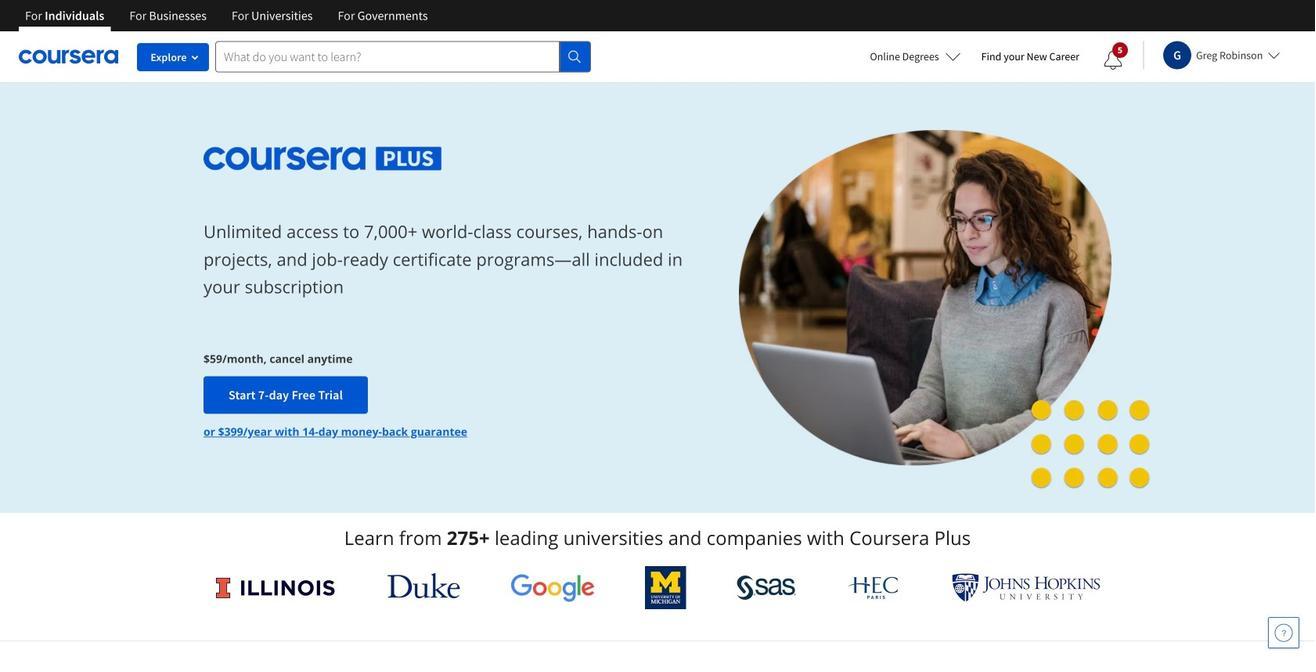 Task type: vqa. For each thing, say whether or not it's contained in the screenshot.
Banner 'navigation'
yes



Task type: describe. For each thing, give the bounding box(es) containing it.
google image
[[511, 573, 595, 602]]

hec paris image
[[847, 572, 902, 604]]

university of illinois at urbana-champaign image
[[215, 575, 337, 600]]

johns hopkins university image
[[952, 573, 1101, 602]]

help center image
[[1275, 623, 1294, 642]]

university of michigan image
[[645, 566, 687, 609]]

sas image
[[737, 575, 797, 600]]

coursera plus image
[[204, 147, 442, 171]]



Task type: locate. For each thing, give the bounding box(es) containing it.
What do you want to learn? text field
[[215, 41, 560, 72]]

banner navigation
[[13, 0, 441, 31]]

None search field
[[215, 41, 591, 72]]

duke university image
[[387, 573, 460, 598]]

coursera image
[[19, 44, 118, 69]]



